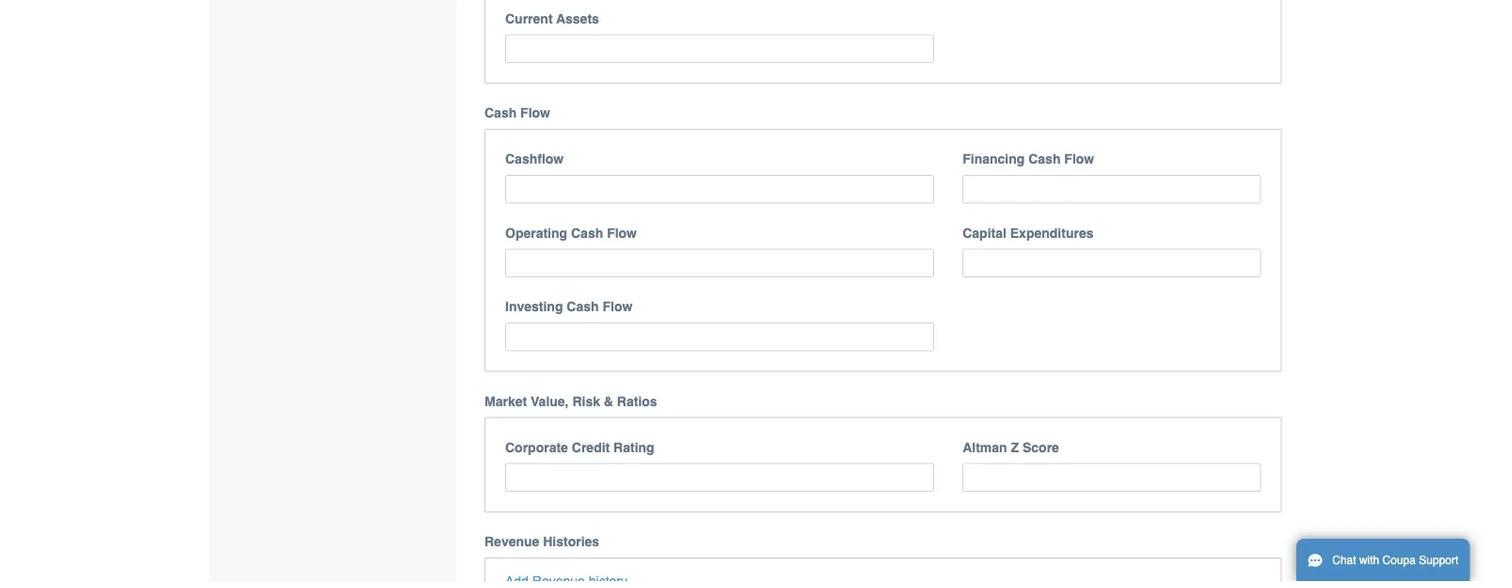 Task type: describe. For each thing, give the bounding box(es) containing it.
revenue
[[485, 534, 539, 549]]

capital
[[963, 225, 1007, 240]]

altman z score
[[963, 440, 1059, 455]]

operating
[[505, 225, 567, 240]]

financing cash flow
[[963, 151, 1094, 166]]

market
[[485, 394, 527, 409]]

Current Assets text field
[[505, 34, 935, 63]]

ratios
[[617, 394, 657, 409]]

Investing Cash Flow text field
[[505, 323, 935, 351]]

support
[[1419, 554, 1459, 567]]

cash for operating cash flow
[[571, 225, 603, 240]]

risk
[[572, 394, 600, 409]]

corporate
[[505, 440, 568, 455]]

Capital Expenditures text field
[[963, 249, 1261, 277]]

flow for operating cash flow
[[607, 225, 637, 240]]

flow for investing cash flow
[[603, 299, 633, 314]]

coupa
[[1383, 554, 1416, 567]]

Operating Cash Flow text field
[[505, 249, 935, 277]]

investing cash flow
[[505, 299, 633, 314]]

cash flow
[[485, 105, 550, 120]]

z
[[1011, 440, 1019, 455]]

cashflow
[[505, 151, 564, 166]]

cash for investing cash flow
[[567, 299, 599, 314]]

cash for financing cash flow
[[1029, 151, 1061, 166]]

assets
[[556, 11, 599, 26]]

current assets
[[505, 11, 599, 26]]

chat
[[1333, 554, 1356, 567]]

operating cash flow
[[505, 225, 637, 240]]



Task type: vqa. For each thing, say whether or not it's contained in the screenshot.
for in the Pre-negotiated pricing of your goods or services you can offer to any Coupa buyer, as a trusted supplier for the Coupa Community.
no



Task type: locate. For each thing, give the bounding box(es) containing it.
current
[[505, 11, 553, 26]]

credit
[[572, 440, 610, 455]]

cash right operating
[[571, 225, 603, 240]]

capital expenditures
[[963, 225, 1094, 240]]

flow
[[520, 105, 550, 120], [1064, 151, 1094, 166], [607, 225, 637, 240], [603, 299, 633, 314]]

Financing Cash Flow text field
[[963, 175, 1261, 204]]

score
[[1023, 440, 1059, 455]]

altman
[[963, 440, 1007, 455]]

histories
[[543, 534, 600, 549]]

Corporate Credit Rating text field
[[505, 463, 935, 492]]

with
[[1360, 554, 1380, 567]]

chat with coupa support
[[1333, 554, 1459, 567]]

value,
[[531, 394, 569, 409]]

revenue histories
[[485, 534, 600, 549]]

flow up financing cash flow text field
[[1064, 151, 1094, 166]]

flow right operating
[[607, 225, 637, 240]]

cash right financing
[[1029, 151, 1061, 166]]

chat with coupa support button
[[1297, 539, 1470, 582]]

expenditures
[[1010, 225, 1094, 240]]

rating
[[614, 440, 655, 455]]

market value, risk & ratios
[[485, 394, 657, 409]]

Cashflow text field
[[505, 175, 935, 204]]

cash
[[485, 105, 517, 120], [1029, 151, 1061, 166], [571, 225, 603, 240], [567, 299, 599, 314]]

investing
[[505, 299, 563, 314]]

flow up cashflow
[[520, 105, 550, 120]]

cash up cashflow
[[485, 105, 517, 120]]

&
[[604, 394, 613, 409]]

flow right investing
[[603, 299, 633, 314]]

flow for financing cash flow
[[1064, 151, 1094, 166]]

financing
[[963, 151, 1025, 166]]

Altman Z Score text field
[[963, 463, 1261, 492]]

corporate credit rating
[[505, 440, 655, 455]]

cash right investing
[[567, 299, 599, 314]]



